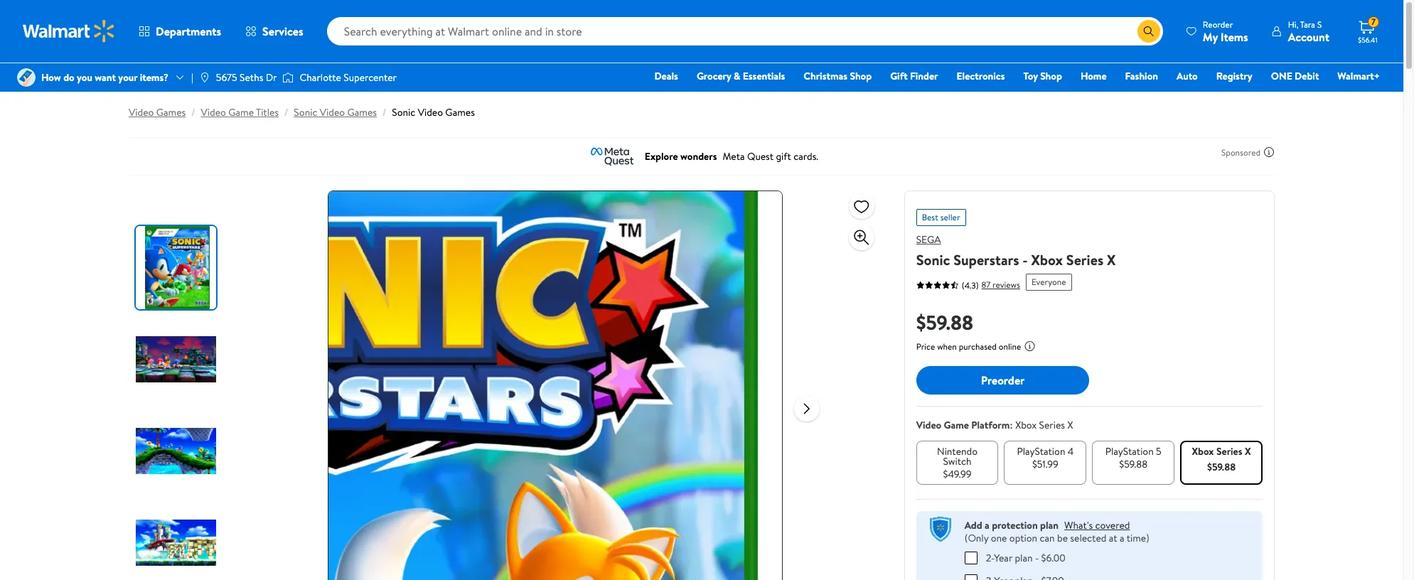 Task type: describe. For each thing, give the bounding box(es) containing it.
one
[[991, 531, 1007, 545]]

sega sonic superstars - xbox series x
[[916, 233, 1116, 270]]

$6.00
[[1041, 551, 1066, 565]]

nintendo switch $49.99
[[937, 444, 978, 481]]

1 vertical spatial game
[[944, 418, 969, 432]]

charlotte
[[300, 70, 341, 85]]

one debit link
[[1265, 68, 1326, 84]]

 image for 5675 seths dr
[[199, 72, 210, 83]]

reorder
[[1203, 18, 1233, 30]]

0 horizontal spatial game
[[228, 105, 254, 119]]

christmas shop link
[[797, 68, 878, 84]]

3-Year plan - $7.00 checkbox
[[965, 574, 978, 580]]

charlotte supercenter
[[300, 70, 397, 85]]

2 / from the left
[[284, 105, 288, 119]]

platform
[[972, 418, 1010, 432]]

gift finder link
[[884, 68, 945, 84]]

one
[[1271, 69, 1293, 83]]

87
[[982, 279, 991, 291]]

|
[[191, 70, 193, 85]]

hi,
[[1288, 18, 1299, 30]]

video game platform list
[[914, 438, 1266, 488]]

2 games from the left
[[347, 105, 377, 119]]

preorder
[[981, 372, 1025, 388]]

2-year plan - $6.00
[[986, 551, 1066, 565]]

1 horizontal spatial sonic
[[392, 105, 415, 119]]

purchased
[[959, 341, 997, 353]]

fashion
[[1125, 69, 1158, 83]]

xbox inside xbox series x $59.88
[[1192, 444, 1214, 459]]

playstation 4 $51.99
[[1017, 444, 1074, 471]]

add to favorites list, sonic superstars - xbox series x image
[[853, 197, 870, 215]]

electronics
[[957, 69, 1005, 83]]

$51.99
[[1032, 457, 1059, 471]]

shop for toy shop
[[1040, 69, 1062, 83]]

debit
[[1295, 69, 1319, 83]]

add a protection plan what's covered (only one option can be selected at a time)
[[965, 518, 1150, 545]]

toy
[[1024, 69, 1038, 83]]

sponsored
[[1222, 146, 1261, 158]]

online
[[999, 341, 1021, 353]]

walmart+
[[1338, 69, 1380, 83]]

selected
[[1070, 531, 1107, 545]]

electronics link
[[950, 68, 1011, 84]]

series for -
[[1066, 250, 1104, 270]]

shop for christmas shop
[[850, 69, 872, 83]]

video game titles link
[[201, 105, 279, 119]]

x for -
[[1107, 250, 1116, 270]]

nintendo
[[937, 444, 978, 459]]

christmas
[[804, 69, 848, 83]]

Walmart Site-Wide search field
[[327, 17, 1163, 46]]

sega
[[916, 233, 941, 247]]

2-
[[986, 551, 994, 565]]

one debit
[[1271, 69, 1319, 83]]

how do you want your items?
[[41, 70, 169, 85]]

option
[[1010, 531, 1038, 545]]

hi, tara s account
[[1288, 18, 1330, 44]]

sega link
[[916, 233, 941, 247]]

christmas shop
[[804, 69, 872, 83]]

protection
[[992, 518, 1038, 533]]

fashion link
[[1119, 68, 1165, 84]]

3 / from the left
[[383, 105, 386, 119]]

5
[[1156, 444, 1162, 459]]

do
[[63, 70, 74, 85]]

toy shop
[[1024, 69, 1062, 83]]

deals link
[[648, 68, 685, 84]]

series for :
[[1039, 418, 1065, 432]]

you
[[77, 70, 92, 85]]

items
[[1221, 29, 1248, 44]]

(4.3) 87 reviews
[[962, 279, 1020, 291]]

5675
[[216, 70, 237, 85]]

registry
[[1216, 69, 1253, 83]]

- for xbox
[[1023, 250, 1028, 270]]

series inside xbox series x $59.88
[[1217, 444, 1243, 459]]

covered
[[1095, 518, 1130, 533]]

x for :
[[1068, 418, 1073, 432]]

xbox series x $59.88
[[1192, 444, 1251, 474]]

$59.88 inside playstation 5 $59.88
[[1119, 457, 1148, 471]]

playstation 5 $59.88
[[1106, 444, 1162, 471]]

auto link
[[1170, 68, 1204, 84]]

0 horizontal spatial sonic
[[294, 105, 317, 119]]

grocery & essentials link
[[690, 68, 792, 84]]

ad disclaimer and feedback for skylinedisplayad image
[[1264, 146, 1275, 158]]

walmart image
[[23, 20, 115, 43]]

$56.41
[[1358, 35, 1378, 45]]

:
[[1010, 418, 1013, 432]]

sonic superstars - xbox series x - image 2 of 9 image
[[136, 318, 219, 401]]

7
[[1372, 16, 1376, 28]]

registry link
[[1210, 68, 1259, 84]]

&
[[734, 69, 741, 83]]

video game platform : xbox series x
[[916, 418, 1073, 432]]

(4.3)
[[962, 279, 979, 291]]

1 games from the left
[[156, 105, 186, 119]]

7 $56.41
[[1358, 16, 1378, 45]]

0 horizontal spatial a
[[985, 518, 990, 533]]

toy shop link
[[1017, 68, 1069, 84]]



Task type: vqa. For each thing, say whether or not it's contained in the screenshot.
: X
yes



Task type: locate. For each thing, give the bounding box(es) containing it.
xbox
[[1031, 250, 1063, 270], [1016, 418, 1037, 432], [1192, 444, 1214, 459]]

- right superstars
[[1023, 250, 1028, 270]]

game
[[228, 105, 254, 119], [944, 418, 969, 432]]

 image for charlotte supercenter
[[283, 70, 294, 85]]

games
[[156, 105, 186, 119], [347, 105, 377, 119], [445, 105, 475, 119]]

series inside sega sonic superstars - xbox series x
[[1066, 250, 1104, 270]]

0 vertical spatial x
[[1107, 250, 1116, 270]]

2 shop from the left
[[1040, 69, 1062, 83]]

2-Year plan - $6.00 checkbox
[[965, 551, 978, 564]]

essentials
[[743, 69, 785, 83]]

1 horizontal spatial games
[[347, 105, 377, 119]]

5675 seths dr
[[216, 70, 277, 85]]

playstation inside playstation 4 $51.99
[[1017, 444, 1066, 459]]

- left $6.00
[[1035, 551, 1039, 565]]

/
[[191, 105, 195, 119], [284, 105, 288, 119], [383, 105, 386, 119]]

game left titles
[[228, 105, 254, 119]]

can
[[1040, 531, 1055, 545]]

1 playstation from the left
[[1017, 444, 1066, 459]]

video games / video game titles / sonic video games / sonic video games
[[129, 105, 475, 119]]

playstation
[[1017, 444, 1066, 459], [1106, 444, 1154, 459]]

a right at
[[1120, 531, 1125, 545]]

playstation for $59.88
[[1106, 444, 1154, 459]]

0 vertical spatial -
[[1023, 250, 1028, 270]]

price when purchased online
[[916, 341, 1021, 353]]

sonic down charlotte at the top of the page
[[294, 105, 317, 119]]

want
[[95, 70, 116, 85]]

s
[[1318, 18, 1322, 30]]

1 sonic video games link from the left
[[294, 105, 377, 119]]

1 horizontal spatial shop
[[1040, 69, 1062, 83]]

1 horizontal spatial /
[[284, 105, 288, 119]]

everyone
[[1032, 276, 1066, 288]]

- inside sega sonic superstars - xbox series x
[[1023, 250, 1028, 270]]

0 horizontal spatial shop
[[850, 69, 872, 83]]

$59.88 inside xbox series x $59.88
[[1207, 460, 1236, 474]]

your
[[118, 70, 137, 85]]

4
[[1068, 444, 1074, 459]]

time)
[[1127, 531, 1150, 545]]

0 horizontal spatial -
[[1023, 250, 1028, 270]]

1 / from the left
[[191, 105, 195, 119]]

0 horizontal spatial playstation
[[1017, 444, 1066, 459]]

deals
[[655, 69, 678, 83]]

sonic down supercenter
[[392, 105, 415, 119]]

xbox inside sega sonic superstars - xbox series x
[[1031, 250, 1063, 270]]

seller
[[941, 211, 960, 223]]

-
[[1023, 250, 1028, 270], [1035, 551, 1039, 565]]

1 horizontal spatial  image
[[283, 70, 294, 85]]

1 horizontal spatial $59.88
[[1119, 457, 1148, 471]]

departments
[[156, 23, 221, 39]]

gift
[[890, 69, 908, 83]]

1 horizontal spatial sonic video games link
[[392, 105, 475, 119]]

2 horizontal spatial games
[[445, 105, 475, 119]]

1 horizontal spatial a
[[1120, 531, 1125, 545]]

search icon image
[[1143, 26, 1155, 37]]

1 vertical spatial x
[[1068, 418, 1073, 432]]

2 sonic video games link from the left
[[392, 105, 475, 119]]

2 playstation from the left
[[1106, 444, 1154, 459]]

account
[[1288, 29, 1330, 44]]

x
[[1107, 250, 1116, 270], [1068, 418, 1073, 432], [1245, 444, 1251, 459]]

xbox up everyone
[[1031, 250, 1063, 270]]

supercenter
[[344, 70, 397, 85]]

items?
[[140, 70, 169, 85]]

sonic down sega
[[916, 250, 950, 270]]

services
[[262, 23, 303, 39]]

best
[[922, 211, 938, 223]]

0 horizontal spatial  image
[[199, 72, 210, 83]]

auto
[[1177, 69, 1198, 83]]

xbox right the :
[[1016, 418, 1037, 432]]

zoom image modal image
[[853, 229, 870, 246]]

plan down option
[[1015, 551, 1033, 565]]

xbox right 5
[[1192, 444, 1214, 459]]

 image right dr
[[283, 70, 294, 85]]

1 shop from the left
[[850, 69, 872, 83]]

1 vertical spatial -
[[1035, 551, 1039, 565]]

tara
[[1300, 18, 1316, 30]]

/ right titles
[[284, 105, 288, 119]]

shop right christmas
[[850, 69, 872, 83]]

series
[[1066, 250, 1104, 270], [1039, 418, 1065, 432], [1217, 444, 1243, 459]]

3 games from the left
[[445, 105, 475, 119]]

$49.99
[[943, 467, 972, 481]]

what's covered button
[[1065, 518, 1130, 533]]

- for $6.00
[[1035, 551, 1039, 565]]

87 reviews link
[[979, 279, 1020, 291]]

reviews
[[993, 279, 1020, 291]]

shop
[[850, 69, 872, 83], [1040, 69, 1062, 83]]

grocery
[[697, 69, 731, 83]]

1 horizontal spatial game
[[944, 418, 969, 432]]

titles
[[256, 105, 279, 119]]

sonic inside sega sonic superstars - xbox series x
[[916, 250, 950, 270]]

0 horizontal spatial sonic video games link
[[294, 105, 377, 119]]

0 horizontal spatial series
[[1039, 418, 1065, 432]]

xbox for :
[[1016, 418, 1037, 432]]

year
[[994, 551, 1013, 565]]

playstation inside playstation 5 $59.88
[[1106, 444, 1154, 459]]

finder
[[910, 69, 938, 83]]

walmart+ link
[[1331, 68, 1387, 84]]

2 horizontal spatial /
[[383, 105, 386, 119]]

0 horizontal spatial $59.88
[[916, 309, 974, 336]]

2 horizontal spatial sonic
[[916, 250, 950, 270]]

home
[[1081, 69, 1107, 83]]

1 vertical spatial series
[[1039, 418, 1065, 432]]

preorder button
[[916, 366, 1090, 395]]

/ down supercenter
[[383, 105, 386, 119]]

reorder my items
[[1203, 18, 1248, 44]]

 image right |
[[199, 72, 210, 83]]

services button
[[233, 14, 315, 48]]

1 horizontal spatial x
[[1107, 250, 1116, 270]]

playstation left the '4'
[[1017, 444, 1066, 459]]

 image
[[283, 70, 294, 85], [199, 72, 210, 83]]

(only
[[965, 531, 989, 545]]

1 horizontal spatial -
[[1035, 551, 1039, 565]]

1 horizontal spatial plan
[[1040, 518, 1059, 533]]

/ down |
[[191, 105, 195, 119]]

video
[[129, 105, 154, 119], [201, 105, 226, 119], [320, 105, 345, 119], [418, 105, 443, 119], [916, 418, 942, 432]]

seths
[[240, 70, 263, 85]]

playstation for $51.99
[[1017, 444, 1066, 459]]

Search search field
[[327, 17, 1163, 46]]

2 vertical spatial xbox
[[1192, 444, 1214, 459]]

home link
[[1074, 68, 1113, 84]]

sonic superstars - xbox series x - image 3 of 9 image
[[136, 410, 219, 493]]

0 vertical spatial game
[[228, 105, 254, 119]]

gift finder
[[890, 69, 938, 83]]

0 horizontal spatial /
[[191, 105, 195, 119]]

1 horizontal spatial playstation
[[1106, 444, 1154, 459]]

sonic superstars - xbox series x - image 4 of 9 image
[[136, 501, 219, 580]]

best seller
[[922, 211, 960, 223]]

0 vertical spatial xbox
[[1031, 250, 1063, 270]]

legal information image
[[1024, 341, 1036, 352]]

 image
[[17, 68, 36, 87]]

2 vertical spatial series
[[1217, 444, 1243, 459]]

plan inside add a protection plan what's covered (only one option can be selected at a time)
[[1040, 518, 1059, 533]]

xbox for -
[[1031, 250, 1063, 270]]

video games link
[[129, 105, 186, 119]]

game up nintendo
[[944, 418, 969, 432]]

switch
[[943, 454, 972, 469]]

2 horizontal spatial series
[[1217, 444, 1243, 459]]

1 vertical spatial plan
[[1015, 551, 1033, 565]]

superstars
[[954, 250, 1019, 270]]

shop right toy in the right top of the page
[[1040, 69, 1062, 83]]

wpp logo image
[[928, 517, 953, 543]]

1 horizontal spatial series
[[1066, 250, 1104, 270]]

0 horizontal spatial games
[[156, 105, 186, 119]]

2 vertical spatial x
[[1245, 444, 1251, 459]]

0 vertical spatial plan
[[1040, 518, 1059, 533]]

next media item image
[[798, 400, 815, 417]]

2 horizontal spatial $59.88
[[1207, 460, 1236, 474]]

1 vertical spatial xbox
[[1016, 418, 1037, 432]]

x inside sega sonic superstars - xbox series x
[[1107, 250, 1116, 270]]

how
[[41, 70, 61, 85]]

x inside xbox series x $59.88
[[1245, 444, 1251, 459]]

sonic superstars - xbox series x - image 1 of 9 image
[[136, 226, 219, 309]]

what's
[[1065, 518, 1093, 533]]

0 horizontal spatial plan
[[1015, 551, 1033, 565]]

0 vertical spatial series
[[1066, 250, 1104, 270]]

0 horizontal spatial x
[[1068, 418, 1073, 432]]

dr
[[266, 70, 277, 85]]

playstation left 5
[[1106, 444, 1154, 459]]

2 horizontal spatial x
[[1245, 444, 1251, 459]]

plan right option
[[1040, 518, 1059, 533]]

be
[[1057, 531, 1068, 545]]

at
[[1109, 531, 1118, 545]]

price
[[916, 341, 935, 353]]

when
[[937, 341, 957, 353]]

a right add
[[985, 518, 990, 533]]



